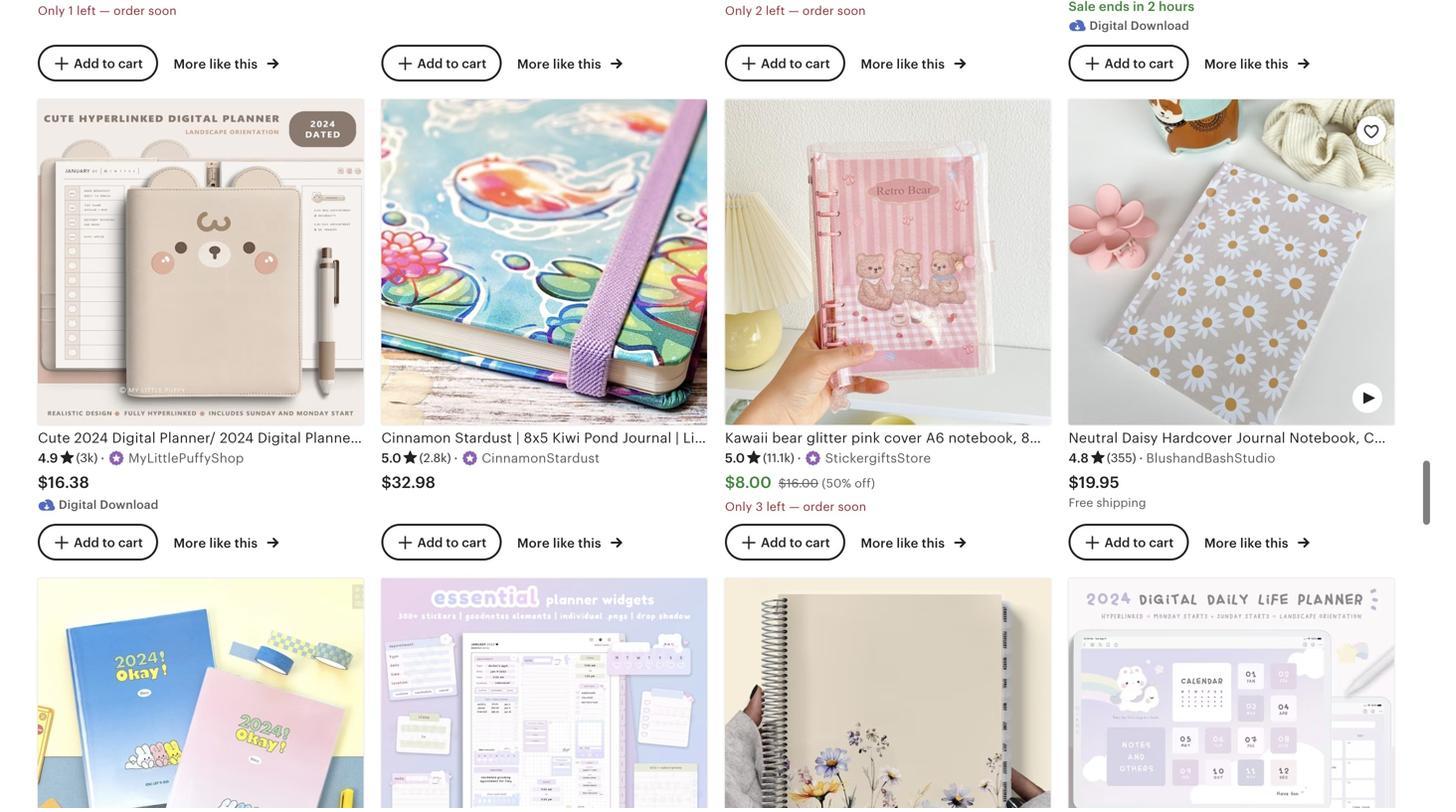 Task type: vqa. For each thing, say whether or not it's contained in the screenshot.
the bottom the (3k)
yes



Task type: describe. For each thing, give the bounding box(es) containing it.
journal
[[622, 247, 672, 263]]

more like this link for $ 16.38
[[174, 349, 279, 370]]

order
[[803, 317, 835, 331]]

$ for $ 16.38
[[38, 291, 48, 309]]

add for 16.38
[[74, 352, 99, 367]]

add to cart for 32.98
[[417, 352, 487, 367]]

kiwi
[[552, 247, 580, 263]]

19.95
[[1079, 291, 1119, 309]]

4.8
[[1069, 268, 1089, 283]]

$ for $ 13.55
[[38, 770, 48, 788]]

more like this link for $ 32.98
[[517, 349, 622, 370]]

(50%
[[822, 294, 851, 307]]

· for $ 7.41
[[451, 747, 455, 762]]

$ for $ 19.95 free shipping
[[1069, 291, 1079, 309]]

(4.1k)
[[419, 748, 448, 761]]

2024 gwenchana bunny planner with pvc cover - weekly & monthly - | everything will be okay | pocket calendar korea diary diary image
[[38, 396, 363, 722]]

cart for 8.00
[[805, 352, 830, 367]]

kawaii bear glitter pink cover a6 notebook, 80 pages refill inner page notebook, 6 rings notebook, journal book, planner with stickers image
[[725, 0, 1051, 242]]

4.9 for 14.82
[[1069, 747, 1089, 762]]

· for $ 13.55
[[99, 747, 103, 762]]

download for 7.41
[[443, 795, 502, 808]]

digital download for 16.38
[[59, 315, 159, 329]]

4 add from the left
[[1104, 352, 1130, 367]]

product video element for 13.55
[[38, 396, 363, 722]]

this for $ 8.00 $ 16.00 (50% off)
[[922, 353, 945, 368]]

4 to from the left
[[1133, 352, 1146, 367]]

product video element for 19.95
[[1069, 0, 1394, 242]]

add to cart button for 16.38
[[38, 341, 158, 378]]

· for $ 14.82
[[1131, 747, 1135, 762]]

like for $ 8.00 $ 16.00 (50% off)
[[896, 353, 918, 368]]

· for $ 49.99
[[796, 747, 800, 762]]

$ 13.55
[[38, 770, 89, 788]]

to for 8.00
[[789, 352, 802, 367]]

49.99
[[735, 770, 780, 788]]

4 like from the left
[[1240, 353, 1262, 368]]

cute 2024 digital planner/ cute digital planner 2024/ daily 2024 digital planner/ cute goodnotes planner 2024 cute digital planner goodnotes image
[[1069, 396, 1394, 722]]

more like this for $ 16.38
[[174, 353, 261, 368]]

only
[[725, 317, 752, 331]]

add to cart for 16.38
[[74, 352, 143, 367]]

off)
[[855, 294, 875, 307]]

· for $ 16.38
[[101, 268, 105, 283]]

digital for 14.82
[[1089, 795, 1128, 808]]

cinnamon stardust | 8x5 kiwi pond journal | lined paper | blank paper image
[[381, 0, 707, 242]]

more like this for $ 8.00 $ 16.00 (50% off)
[[861, 353, 948, 368]]

checklist planner, personalized planner 2024-2025, to do list planner, weekly to do list, flower meadow print 035 image
[[725, 396, 1051, 722]]

add to cart for 8.00
[[761, 352, 830, 367]]

cart for 32.98
[[462, 352, 487, 367]]

only 3 left — order soon
[[725, 317, 866, 331]]

5.0 for 49.99
[[725, 747, 745, 762]]

4.9 for 16.38
[[38, 268, 58, 283]]

4 more like this from the left
[[1204, 353, 1292, 368]]

like for $ 32.98
[[553, 353, 575, 368]]

$ 32.98
[[381, 291, 436, 309]]

4 this from the left
[[1265, 353, 1288, 368]]

5.0 for 7.41
[[381, 747, 401, 762]]

$ for $ 7.41
[[381, 770, 391, 788]]

this for $ 16.38
[[234, 353, 258, 368]]

4 add to cart button from the left
[[1069, 341, 1189, 378]]

(355)
[[1107, 268, 1136, 282]]

blank
[[775, 247, 811, 263]]

to for 16.38
[[102, 352, 115, 367]]

more for $ 32.98
[[517, 353, 550, 368]]

4 cart from the left
[[1149, 352, 1174, 367]]

1 | from the left
[[516, 247, 520, 263]]



Task type: locate. For each thing, give the bounding box(es) containing it.
16.38
[[48, 291, 89, 309]]

$ for $ 49.99
[[725, 770, 735, 788]]

3 to from the left
[[789, 352, 802, 367]]

add to cart button down shipping
[[1069, 341, 1189, 378]]

cute 2024 digital planner/ 2024 digital planner/ realistic digital planner/ cute planner digital/ 2024 goodnotes planner/ cute daily planner image
[[38, 0, 363, 242]]

more like this link
[[174, 349, 279, 370], [517, 349, 622, 370], [861, 349, 966, 370], [1204, 349, 1310, 370]]

add to cart button for 8.00
[[725, 341, 845, 378]]

to
[[102, 352, 115, 367], [446, 352, 459, 367], [789, 352, 802, 367], [1133, 352, 1146, 367]]

paper up (11.1k)
[[724, 247, 763, 263]]

2 this from the left
[[578, 353, 601, 368]]

add to cart down shipping
[[1104, 352, 1174, 367]]

1 to from the left
[[102, 352, 115, 367]]

2 add to cart button from the left
[[381, 341, 501, 378]]

download for 16.38
[[100, 315, 159, 329]]

4 more from the left
[[1204, 353, 1237, 368]]

$
[[38, 291, 48, 309], [381, 291, 392, 309], [725, 291, 735, 309], [1069, 291, 1079, 309], [779, 294, 786, 307], [38, 770, 48, 788], [381, 770, 391, 788], [725, 770, 735, 788], [1069, 770, 1079, 788]]

(18)
[[76, 748, 96, 761]]

| up (11.1k)
[[767, 247, 771, 263]]

3
[[756, 317, 763, 331]]

(2.8k)
[[419, 268, 451, 282]]

cute essential digital planner widget stickers / cute digital planner stickers / goodnotes stickers / planner widgets image
[[381, 396, 707, 722]]

digital
[[59, 315, 97, 329], [402, 795, 440, 808], [1089, 795, 1128, 808]]

digital for 7.41
[[402, 795, 440, 808]]

1 horizontal spatial (3k)
[[1107, 748, 1128, 761]]

more like this for $ 32.98
[[517, 353, 605, 368]]

0 horizontal spatial digital download
[[59, 315, 159, 329]]

(3k) for 14.82
[[1107, 748, 1128, 761]]

5.0 up $ 49.99
[[725, 747, 745, 762]]

add to cart down 32.98
[[417, 352, 487, 367]]

add to cart
[[74, 352, 143, 367], [417, 352, 487, 367], [761, 352, 830, 367], [1104, 352, 1174, 367]]

stardust
[[455, 247, 512, 263]]

0 horizontal spatial |
[[516, 247, 520, 263]]

$ for $ 8.00 $ 16.00 (50% off)
[[725, 291, 735, 309]]

1 paper from the left
[[724, 247, 763, 263]]

3 this from the left
[[922, 353, 945, 368]]

5.0
[[381, 268, 401, 283], [725, 268, 745, 283], [38, 747, 58, 762], [381, 747, 401, 762], [725, 747, 745, 762]]

$ for $ 14.82
[[1069, 770, 1079, 788]]

1 horizontal spatial digital
[[402, 795, 440, 808]]

5.0 for 13.55
[[38, 747, 58, 762]]

add down 32.98
[[417, 352, 443, 367]]

this for $ 32.98
[[578, 353, 601, 368]]

$ 19.95 free shipping
[[1069, 291, 1146, 327]]

$ for $ 32.98
[[381, 291, 392, 309]]

digital download down (4.1k)
[[402, 795, 502, 808]]

2 paper from the left
[[815, 247, 854, 263]]

add to cart button down 16.38
[[38, 341, 158, 378]]

digital down "14.82"
[[1089, 795, 1128, 808]]

3 add to cart from the left
[[761, 352, 830, 367]]

1 vertical spatial 4.9
[[1069, 747, 1089, 762]]

download
[[100, 315, 159, 329], [443, 795, 502, 808], [1131, 795, 1189, 808]]

lined
[[683, 247, 720, 263]]

more for $ 8.00 $ 16.00 (50% off)
[[861, 353, 893, 368]]

add to cart button down left
[[725, 341, 845, 378]]

download for 14.82
[[1131, 795, 1189, 808]]

0 horizontal spatial paper
[[724, 247, 763, 263]]

2 cart from the left
[[462, 352, 487, 367]]

this
[[234, 353, 258, 368], [578, 353, 601, 368], [922, 353, 945, 368], [1265, 353, 1288, 368]]

digital down 16.38
[[59, 315, 97, 329]]

digital download
[[59, 315, 159, 329], [402, 795, 502, 808], [1089, 795, 1189, 808]]

add down left
[[761, 352, 786, 367]]

like
[[209, 353, 231, 368], [553, 353, 575, 368], [896, 353, 918, 368], [1240, 353, 1262, 368]]

3 more from the left
[[861, 353, 893, 368]]

2 to from the left
[[446, 352, 459, 367]]

product video element
[[1069, 0, 1394, 242], [38, 396, 363, 722], [725, 396, 1051, 722]]

add to cart button down 32.98
[[381, 341, 501, 378]]

digital download for 14.82
[[1089, 795, 1189, 808]]

$ 49.99
[[725, 770, 780, 788]]

16.00
[[786, 294, 819, 307]]

2 more like this link from the left
[[517, 349, 622, 370]]

(3k) up "14.82"
[[1107, 748, 1128, 761]]

14.82
[[1079, 770, 1119, 788]]

3 add from the left
[[761, 352, 786, 367]]

to for 32.98
[[446, 352, 459, 367]]

1 add to cart from the left
[[74, 352, 143, 367]]

4 add to cart from the left
[[1104, 352, 1174, 367]]

more like this
[[174, 353, 261, 368], [517, 353, 605, 368], [861, 353, 948, 368], [1204, 353, 1292, 368]]

· for $ 8.00 $ 16.00 (50% off)
[[797, 268, 801, 283]]

· for $ 32.98
[[454, 268, 458, 283]]

0 horizontal spatial (3k)
[[76, 268, 98, 282]]

3 more like this link from the left
[[861, 349, 966, 370]]

1 horizontal spatial |
[[675, 247, 679, 263]]

2 horizontal spatial download
[[1131, 795, 1189, 808]]

add
[[74, 352, 99, 367], [417, 352, 443, 367], [761, 352, 786, 367], [1104, 352, 1130, 367]]

0 vertical spatial (3k)
[[76, 268, 98, 282]]

5.0 up $ 7.41
[[381, 747, 401, 762]]

3 | from the left
[[767, 247, 771, 263]]

| left lined
[[675, 247, 679, 263]]

2 | from the left
[[675, 247, 679, 263]]

$ 7.41
[[381, 770, 420, 788]]

more
[[174, 353, 206, 368], [517, 353, 550, 368], [861, 353, 893, 368], [1204, 353, 1237, 368]]

paper
[[724, 247, 763, 263], [815, 247, 854, 263]]

1 horizontal spatial digital download
[[402, 795, 502, 808]]

(3k) for 16.38
[[76, 268, 98, 282]]

|
[[516, 247, 520, 263], [675, 247, 679, 263], [767, 247, 771, 263]]

5.0 for 8.00
[[725, 268, 745, 283]]

more for $ 16.38
[[174, 353, 206, 368]]

left
[[766, 317, 786, 331]]

add to cart down only 3 left — order soon
[[761, 352, 830, 367]]

neutral daisy hardcover journal notebook, cute lined journal, retro floral notebook, cute pretty journal, retro notebook, diary, notebook image
[[1069, 0, 1394, 242]]

1 cart from the left
[[118, 352, 143, 367]]

$ 16.38
[[38, 291, 89, 309]]

| left 8x5
[[516, 247, 520, 263]]

cart for 16.38
[[118, 352, 143, 367]]

1 vertical spatial (3k)
[[1107, 748, 1128, 761]]

2 horizontal spatial digital
[[1089, 795, 1128, 808]]

(11.1k)
[[763, 268, 794, 282]]

free
[[1069, 313, 1093, 327]]

add to cart button for 32.98
[[381, 341, 501, 378]]

1 add to cart button from the left
[[38, 341, 158, 378]]

2 more from the left
[[517, 353, 550, 368]]

(3k) up 16.38
[[76, 268, 98, 282]]

0 horizontal spatial 4.9
[[38, 268, 58, 283]]

cinnamon
[[381, 247, 451, 263]]

2 more like this from the left
[[517, 353, 605, 368]]

digital download for 7.41
[[402, 795, 502, 808]]

more like this link for $ 8.00 $ 16.00 (50% off)
[[861, 349, 966, 370]]

2 horizontal spatial product video element
[[1069, 0, 1394, 242]]

3 like from the left
[[896, 353, 918, 368]]

5.0 up 8.00
[[725, 268, 745, 283]]

$ 14.82
[[1069, 770, 1119, 788]]

5.0 for 32.98
[[381, 268, 401, 283]]

add for 8.00
[[761, 352, 786, 367]]

13.55
[[48, 770, 89, 788]]

digital for 16.38
[[59, 315, 97, 329]]

product video element for 49.99
[[725, 396, 1051, 722]]

5.0 up the $ 32.98
[[381, 268, 401, 283]]

8.00
[[735, 291, 772, 309]]

1 horizontal spatial 4.9
[[1069, 747, 1089, 762]]

digital download down "14.82"
[[1089, 795, 1189, 808]]

pond
[[584, 247, 619, 263]]

1 like from the left
[[209, 353, 231, 368]]

7.41
[[391, 770, 420, 788]]

add to cart down 16.38
[[74, 352, 143, 367]]

(3k)
[[76, 268, 98, 282], [1107, 748, 1128, 761]]

1 more like this from the left
[[174, 353, 261, 368]]

1 more from the left
[[174, 353, 206, 368]]

3 more like this from the left
[[861, 353, 948, 368]]

(694)
[[763, 748, 793, 761]]

cart
[[118, 352, 143, 367], [462, 352, 487, 367], [805, 352, 830, 367], [1149, 352, 1174, 367]]

4.9 up $ 16.38
[[38, 268, 58, 283]]

2 add from the left
[[417, 352, 443, 367]]

2 horizontal spatial digital download
[[1089, 795, 1189, 808]]

0 horizontal spatial download
[[100, 315, 159, 329]]

1 horizontal spatial product video element
[[725, 396, 1051, 722]]

digital download down 16.38
[[59, 315, 159, 329]]

4 more like this link from the left
[[1204, 349, 1310, 370]]

2 add to cart from the left
[[417, 352, 487, 367]]

$ 8.00 $ 16.00 (50% off)
[[725, 291, 875, 309]]

5.0 up $ 13.55
[[38, 747, 58, 762]]

$ inside '$ 8.00 $ 16.00 (50% off)'
[[779, 294, 786, 307]]

—
[[789, 317, 800, 331]]

shipping
[[1096, 313, 1146, 327]]

digital down 7.41
[[402, 795, 440, 808]]

1 this from the left
[[234, 353, 258, 368]]

1 horizontal spatial download
[[443, 795, 502, 808]]

0 horizontal spatial product video element
[[38, 396, 363, 722]]

0 horizontal spatial digital
[[59, 315, 97, 329]]

8x5
[[524, 247, 548, 263]]

4.9 up $ 14.82
[[1069, 747, 1089, 762]]

paper right blank
[[815, 247, 854, 263]]

add down 16.38
[[74, 352, 99, 367]]

2 horizontal spatial |
[[767, 247, 771, 263]]

add for 32.98
[[417, 352, 443, 367]]

3 add to cart button from the left
[[725, 341, 845, 378]]

add to cart button
[[38, 341, 158, 378], [381, 341, 501, 378], [725, 341, 845, 378], [1069, 341, 1189, 378]]

1 add from the left
[[74, 352, 99, 367]]

like for $ 16.38
[[209, 353, 231, 368]]

3 cart from the left
[[805, 352, 830, 367]]

32.98
[[392, 291, 436, 309]]

1 more like this link from the left
[[174, 349, 279, 370]]

$ inside "$ 19.95 free shipping"
[[1069, 291, 1079, 309]]

add down shipping
[[1104, 352, 1130, 367]]

1 horizontal spatial paper
[[815, 247, 854, 263]]

soon
[[838, 317, 866, 331]]

2 like from the left
[[553, 353, 575, 368]]

0 vertical spatial 4.9
[[38, 268, 58, 283]]

·
[[101, 268, 105, 283], [454, 268, 458, 283], [797, 268, 801, 283], [1139, 268, 1143, 283], [99, 747, 103, 762], [451, 747, 455, 762], [796, 747, 800, 762], [1131, 747, 1135, 762]]

cinnamon stardust | 8x5 kiwi pond journal | lined paper | blank paper
[[381, 247, 854, 263]]

4.9
[[38, 268, 58, 283], [1069, 747, 1089, 762]]



